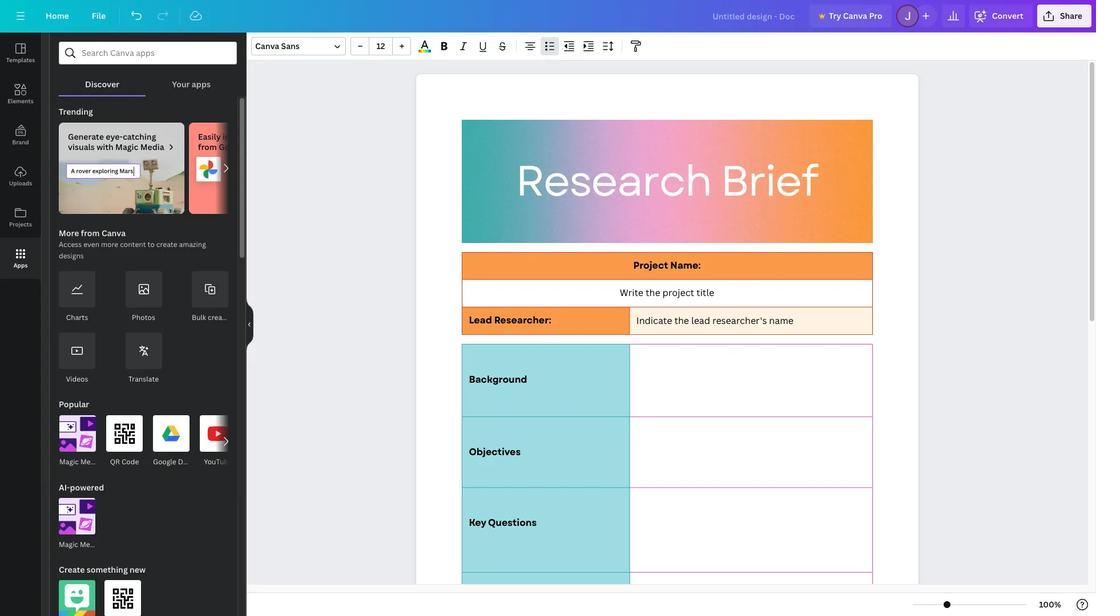 Task type: locate. For each thing, give the bounding box(es) containing it.
1 horizontal spatial canva
[[255, 41, 279, 51]]

canva right try
[[843, 10, 867, 21]]

0 vertical spatial google
[[219, 142, 246, 152]]

1 vertical spatial from
[[81, 228, 100, 239]]

hide image
[[246, 297, 253, 352]]

google left your
[[219, 142, 246, 152]]

access
[[59, 240, 82, 249]]

brand
[[12, 138, 29, 146]]

1 horizontal spatial photos
[[248, 142, 276, 152]]

images
[[271, 131, 298, 142]]

create inside more from canva access even more content to create amazing designs
[[156, 240, 177, 249]]

0 vertical spatial media
[[140, 142, 164, 152]]

0 horizontal spatial from
[[81, 228, 100, 239]]

ai-powered
[[59, 482, 104, 493]]

file
[[92, 10, 106, 21]]

photos left bulk at left
[[132, 313, 155, 323]]

0 vertical spatial create
[[156, 240, 177, 249]]

1 vertical spatial media
[[80, 457, 101, 467]]

photos
[[248, 142, 276, 152], [132, 313, 155, 323]]

research
[[515, 151, 711, 212]]

generate
[[68, 131, 104, 142]]

create
[[59, 565, 85, 575]]

canva
[[843, 10, 867, 21], [255, 41, 279, 51], [102, 228, 126, 239]]

1 vertical spatial photos
[[132, 313, 155, 323]]

templates
[[6, 56, 35, 64]]

canva sans button
[[251, 37, 346, 55]]

apps
[[192, 79, 211, 90]]

sans
[[281, 41, 300, 51]]

qr
[[110, 457, 120, 467]]

1 vertical spatial create
[[208, 313, 229, 323]]

1 horizontal spatial from
[[198, 142, 217, 152]]

media up "create something new"
[[80, 540, 100, 550]]

google
[[219, 142, 246, 152], [153, 457, 176, 467]]

drive
[[178, 457, 196, 467]]

projects
[[9, 220, 32, 228]]

catching
[[123, 131, 156, 142]]

your
[[172, 79, 190, 90]]

1 vertical spatial magic
[[59, 457, 79, 467]]

magic
[[115, 142, 138, 152], [59, 457, 79, 467], [59, 540, 78, 550]]

from
[[198, 142, 217, 152], [81, 228, 100, 239]]

create
[[156, 240, 177, 249], [208, 313, 229, 323]]

1 vertical spatial magic media
[[59, 540, 100, 550]]

1 vertical spatial canva
[[255, 41, 279, 51]]

brief
[[720, 151, 817, 212]]

translate
[[128, 374, 159, 384]]

from left import
[[198, 142, 217, 152]]

1 horizontal spatial google
[[219, 142, 246, 152]]

Research Brief text field
[[416, 74, 918, 617]]

try canva pro
[[829, 10, 882, 21]]

from inside easily import your images from google photos
[[198, 142, 217, 152]]

0 horizontal spatial google
[[153, 457, 176, 467]]

projects button
[[0, 197, 41, 238]]

from up even
[[81, 228, 100, 239]]

more from canva element
[[59, 271, 229, 385]]

more
[[101, 240, 118, 249]]

0 vertical spatial photos
[[248, 142, 276, 152]]

photos inside easily import your images from google photos
[[248, 142, 276, 152]]

to
[[148, 240, 155, 249]]

2 vertical spatial magic
[[59, 540, 78, 550]]

Design title text field
[[703, 5, 805, 27]]

0 vertical spatial from
[[198, 142, 217, 152]]

youtube
[[204, 457, 232, 467]]

share button
[[1037, 5, 1091, 27]]

canva left sans
[[255, 41, 279, 51]]

0 horizontal spatial photos
[[132, 313, 155, 323]]

2 vertical spatial canva
[[102, 228, 126, 239]]

media left qr
[[80, 457, 101, 467]]

0 vertical spatial magic
[[115, 142, 138, 152]]

1 horizontal spatial create
[[208, 313, 229, 323]]

0 horizontal spatial canva
[[102, 228, 126, 239]]

2 horizontal spatial canva
[[843, 10, 867, 21]]

powered
[[70, 482, 104, 493]]

magic up ai-
[[59, 457, 79, 467]]

magic media up create on the left of the page
[[59, 540, 100, 550]]

photos up the google photos logo is positioned on the left side. to the right of the logo, there is a grid containing four images. these images display colorful shoes, shirts, or chairs.
[[248, 142, 276, 152]]

elements
[[8, 97, 34, 105]]

2 vertical spatial media
[[80, 540, 100, 550]]

1 vertical spatial google
[[153, 457, 176, 467]]

create right bulk at left
[[208, 313, 229, 323]]

designs
[[59, 251, 84, 261]]

magic up create on the left of the page
[[59, 540, 78, 550]]

magic media
[[59, 457, 101, 467], [59, 540, 100, 550]]

photos inside more from canva element
[[132, 313, 155, 323]]

0 vertical spatial canva
[[843, 10, 867, 21]]

media right eye-
[[140, 142, 164, 152]]

group
[[351, 37, 411, 55]]

magic media up the ai-powered
[[59, 457, 101, 467]]

eye-
[[106, 131, 123, 142]]

research brief
[[515, 151, 817, 212]]

google drive
[[153, 457, 196, 467]]

apps button
[[0, 238, 41, 279]]

google left drive
[[153, 457, 176, 467]]

trending
[[59, 106, 93, 117]]

media
[[140, 142, 164, 152], [80, 457, 101, 467], [80, 540, 100, 550]]

magic right with in the top left of the page
[[115, 142, 138, 152]]

100% button
[[1032, 596, 1069, 614]]

0 horizontal spatial create
[[156, 240, 177, 249]]

create right the to
[[156, 240, 177, 249]]

canva up the more
[[102, 228, 126, 239]]

canva inside popup button
[[255, 41, 279, 51]]

with
[[97, 142, 113, 152]]



Task type: vqa. For each thing, say whether or not it's contained in the screenshot.
Brief
yes



Task type: describe. For each thing, give the bounding box(es) containing it.
new
[[130, 565, 146, 575]]

home
[[46, 10, 69, 21]]

your apps
[[172, 79, 211, 90]]

discover button
[[59, 65, 146, 95]]

easily
[[198, 131, 221, 142]]

easily import your images from google photos
[[198, 131, 298, 152]]

file button
[[83, 5, 115, 27]]

amazing
[[179, 240, 206, 249]]

qr code
[[110, 457, 139, 467]]

code
[[122, 457, 139, 467]]

popular
[[59, 399, 89, 410]]

– – number field
[[373, 41, 389, 51]]

import
[[223, 131, 249, 142]]

videos
[[66, 374, 88, 384]]

share
[[1060, 10, 1082, 21]]

create inside more from canva element
[[208, 313, 229, 323]]

create something new
[[59, 565, 146, 575]]

more
[[59, 228, 79, 239]]

try canva pro button
[[809, 5, 892, 27]]

convert button
[[969, 5, 1033, 27]]

100%
[[1039, 599, 1061, 610]]

0 vertical spatial magic media
[[59, 457, 101, 467]]

bulk
[[192, 313, 206, 323]]

visuals
[[68, 142, 95, 152]]

your
[[251, 131, 269, 142]]

main menu bar
[[0, 0, 1096, 33]]

convert
[[992, 10, 1023, 21]]

from inside more from canva access even more content to create amazing designs
[[81, 228, 100, 239]]

something
[[87, 565, 128, 575]]

apps
[[13, 261, 28, 269]]

magic inside generate eye-catching visuals with magic media
[[115, 142, 138, 152]]

the google photos logo is positioned on the left side. to the right of the logo, there is a grid containing four images. these images display colorful shoes, shirts, or chairs. image
[[189, 157, 315, 214]]

generate eye-catching visuals with magic media
[[68, 131, 164, 152]]

templates button
[[0, 33, 41, 74]]

your apps button
[[146, 65, 237, 95]]

more from canva access even more content to create amazing designs
[[59, 228, 206, 261]]

uploads button
[[0, 156, 41, 197]]

content
[[120, 240, 146, 249]]

bulk create
[[192, 313, 229, 323]]

canva inside more from canva access even more content to create amazing designs
[[102, 228, 126, 239]]

home link
[[37, 5, 78, 27]]

uploads
[[9, 179, 32, 187]]

brand button
[[0, 115, 41, 156]]

elements button
[[0, 74, 41, 115]]

canva sans
[[255, 41, 300, 51]]

pro
[[869, 10, 882, 21]]

color range image
[[419, 50, 431, 53]]

canva inside button
[[843, 10, 867, 21]]

ai-
[[59, 482, 70, 493]]

google inside easily import your images from google photos
[[219, 142, 246, 152]]

textbox with the sentence, 'a rover exploring mars' over an image of a rover exploring mars image
[[59, 157, 184, 214]]

even
[[83, 240, 99, 249]]

try
[[829, 10, 841, 21]]

side panel tab list
[[0, 33, 41, 279]]

media inside generate eye-catching visuals with magic media
[[140, 142, 164, 152]]

Search Canva apps search field
[[82, 42, 214, 64]]

charts
[[66, 313, 88, 323]]

discover
[[85, 79, 119, 90]]



